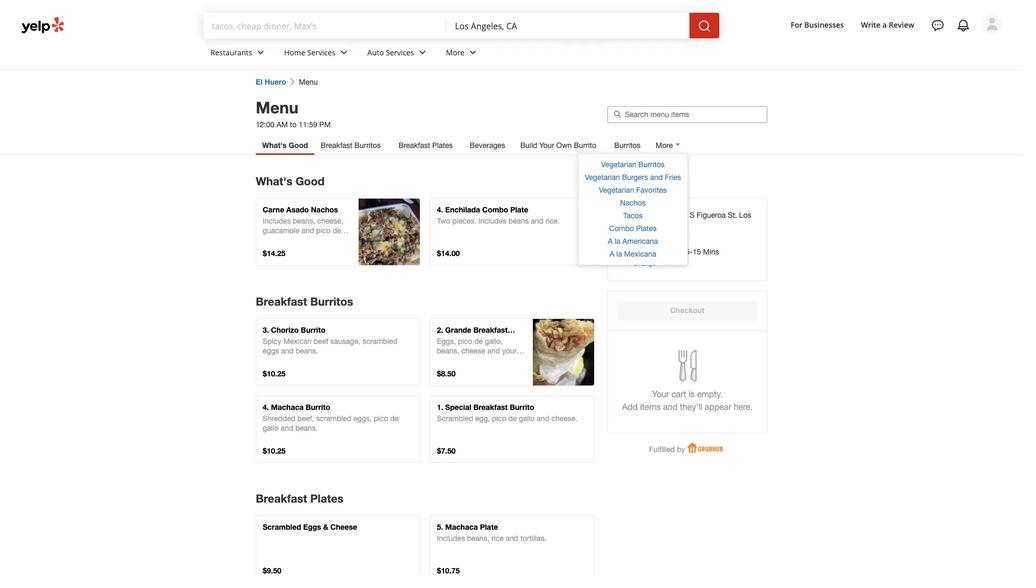 Task type: locate. For each thing, give the bounding box(es) containing it.
menu
[[299, 77, 318, 86], [256, 98, 298, 117]]

Search menu items text field
[[625, 110, 762, 119]]

2 24 chevron down v2 image from the left
[[416, 46, 429, 59]]

search image
[[698, 20, 711, 33]]

de inside eggs, pico de gallo, beans, cheese and your choice of ham or bacon.
[[474, 337, 483, 346]]

2 services from the left
[[386, 47, 414, 57]]

0 horizontal spatial breakfast plates
[[256, 492, 343, 505]]

1 vertical spatial plate
[[480, 523, 498, 532]]

combo right enchilada
[[482, 205, 508, 214]]

order
[[634, 247, 654, 256]]

de right egg,
[[508, 414, 517, 423]]

$10.25 down eggs
[[263, 370, 286, 378]]

change button
[[634, 230, 656, 239], [634, 258, 656, 268]]

burrito for build your own burrito
[[574, 141, 596, 150]]

pico inside eggs, pico de gallo, beans, cheese and your choice of ham or bacon.
[[458, 337, 472, 346]]

plates left "beverages"
[[432, 141, 453, 150]]

1 vertical spatial combo
[[609, 224, 634, 233]]

2 vertical spatial to
[[560, 343, 567, 352]]

to right am
[[290, 120, 297, 129]]

1 horizontal spatial   text field
[[455, 20, 681, 31]]

24 chevron down v2 image inside more link
[[467, 46, 479, 59]]

beans. inside 4. machaca burrito shredded beef, scrambled eggs, pico de gallo and beans.
[[295, 424, 318, 433]]

scrambled left eggs
[[263, 523, 301, 532]]

what's
[[262, 141, 287, 150], [256, 175, 292, 188]]

home services
[[284, 47, 335, 57]]

1 horizontal spatial scrambled
[[362, 337, 398, 346]]

1 vertical spatial scrambled
[[316, 414, 351, 423]]

huero
[[265, 77, 286, 86]]

$10.25 for and
[[263, 370, 286, 378]]

1 horizontal spatial gallo
[[519, 414, 535, 423]]

1 vertical spatial breakfast burritos
[[256, 295, 353, 308]]

2 horizontal spatial 24 chevron down v2 image
[[467, 46, 479, 59]]

auto
[[367, 47, 384, 57]]

and inside eggs, pico de gallo, beans, cheese and your choice of ham or bacon.
[[487, 347, 500, 355]]

beans, inside carne asado nachos includes beans, cheese, guacamole and pico de gallo. $14.25
[[293, 217, 315, 225]]

burrito right own at top
[[574, 141, 596, 150]]

more
[[446, 47, 464, 57], [656, 141, 673, 150]]

vegetarian left burgers
[[585, 173, 620, 182]]

de up cheese
[[474, 337, 483, 346]]

machaca up shredded
[[271, 403, 304, 412]]

24 chevron down v2 image inside restaurants link
[[254, 46, 267, 59]]

0 horizontal spatial   text field
[[212, 20, 438, 31]]

menu down home services link
[[299, 77, 318, 86]]

good up 'asado'
[[296, 175, 325, 188]]

menu inside menu 12:00 am to 11:59 pm
[[256, 98, 298, 117]]

asado
[[286, 205, 309, 214]]

and left rice.
[[531, 217, 543, 225]]

plates up 'americana'
[[636, 224, 657, 233]]

2 change button from the top
[[634, 258, 656, 268]]

add for includes beans, cheese, guacamole and pico de gallo.
[[370, 223, 384, 232]]

pico
[[316, 226, 331, 235], [458, 337, 472, 346], [374, 414, 388, 423], [492, 414, 506, 423]]

1 vertical spatial breakfast plates
[[256, 492, 343, 505]]

beans, for asado
[[293, 217, 315, 225]]

beans, for machaca
[[467, 534, 489, 543]]

24 chevron down v2 image
[[254, 46, 267, 59], [416, 46, 429, 59], [467, 46, 479, 59]]

0 vertical spatial gallo
[[519, 414, 535, 423]]

restaurants link
[[202, 38, 276, 69]]

and down shredded
[[281, 424, 293, 433]]

and down the gallo,
[[487, 347, 500, 355]]

burrito down bacon. in the bottom of the page
[[510, 403, 534, 412]]

build your own burrito
[[520, 141, 596, 150]]

menu up am
[[256, 98, 298, 117]]

st,
[[728, 211, 737, 220]]

services left 24 chevron down v2 icon
[[307, 47, 335, 57]]

and down mexican
[[281, 347, 294, 355]]

1 vertical spatial gallo
[[263, 424, 279, 433]]

0 vertical spatial a
[[608, 237, 613, 246]]

tacos
[[623, 211, 643, 220]]

add to cart for eggs, pico de gallo, beans, cheese and your choice of ham or bacon.
[[544, 343, 583, 352]]

beans, up choice
[[437, 347, 459, 355]]

ready
[[656, 247, 676, 256]]

1 vertical spatial good
[[296, 175, 325, 188]]

1 vertical spatial $10.25
[[263, 447, 286, 456]]

burritos
[[355, 141, 381, 150], [614, 141, 641, 150], [638, 160, 665, 169], [310, 295, 353, 308]]

vegetarian burritos link
[[578, 158, 687, 171]]

nachos inside carne asado nachos includes beans, cheese, guacamole and pico de gallo. $14.25
[[311, 205, 338, 214]]

0 vertical spatial good
[[289, 141, 308, 150]]

your left own at top
[[539, 141, 554, 150]]

la down a la americana link
[[616, 250, 622, 258]]

includes left beans
[[478, 217, 506, 225]]

machaca inside "5. machaca plate includes beans, rice and tortillas."
[[445, 523, 478, 532]]

0 vertical spatial add
[[370, 223, 384, 232]]

0 horizontal spatial to
[[290, 120, 297, 129]]

1 horizontal spatial plate
[[510, 205, 528, 214]]

your inside your cart is empty. add items and they'll appear here.
[[652, 389, 669, 399]]

1 services from the left
[[307, 47, 335, 57]]

special
[[445, 403, 471, 412]]

build
[[520, 141, 537, 150]]

machaca
[[271, 403, 304, 412], [445, 523, 478, 532]]

burrito up beef
[[301, 326, 325, 335]]

1 horizontal spatial 24 chevron down v2 image
[[416, 46, 429, 59]]

1 vertical spatial vegetarian
[[585, 173, 620, 182]]

0 vertical spatial scrambled
[[362, 337, 398, 346]]

1 horizontal spatial beans,
[[437, 347, 459, 355]]

messages image
[[931, 19, 944, 32]]

de right eggs,
[[390, 414, 399, 423]]

add inside your cart is empty. add items and they'll appear here.
[[622, 402, 638, 412]]

de inside 1. special breakfast burrito scrambled egg, pico de gallo and cheese.
[[508, 414, 517, 423]]

0 horizontal spatial 24 chevron down v2 image
[[254, 46, 267, 59]]

a down combo plates link
[[608, 237, 613, 246]]

24 cart image
[[383, 233, 396, 246]]

1 vertical spatial a
[[610, 250, 614, 258]]

guacamole
[[263, 226, 299, 235]]

a
[[608, 237, 613, 246], [610, 250, 614, 258]]

tab list containing what's good
[[256, 136, 688, 265]]

cart up 24 cart image
[[569, 343, 583, 352]]

tacos, cheap dinner, Max's text field
[[212, 20, 438, 31]]

plate inside 4. enchilada combo plate two pieces. includes beans and rice.
[[510, 205, 528, 214]]

scrambled inside the "3. chorizo burrito spicy mexican beef sausage, scrambled eggs and beans."
[[362, 337, 398, 346]]

2 $10.25 from the top
[[263, 447, 286, 456]]

pieces.
[[452, 217, 476, 225]]

0 horizontal spatial 4.
[[263, 403, 269, 412]]

0 horizontal spatial machaca
[[271, 403, 304, 412]]

1 horizontal spatial menu
[[299, 77, 318, 86]]

and down cart
[[663, 402, 678, 412]]

  text field for address, neighborhood, city, state or zip text box
[[455, 20, 681, 31]]

pico down cheese,
[[316, 226, 331, 235]]

change button for order ready
[[634, 258, 656, 268]]

combo inside vegetarian burritos vegetarian burgers and fries vegetarian favorites nachos tacos combo plates a la americana a la mexicana
[[609, 224, 634, 233]]

add to cart
[[370, 223, 409, 232], [544, 343, 583, 352]]

2 horizontal spatial includes
[[478, 217, 506, 225]]

beef
[[314, 337, 328, 346]]

2 horizontal spatial to
[[560, 343, 567, 352]]

1 change from the top
[[634, 231, 656, 238]]

1 horizontal spatial your
[[652, 389, 669, 399]]

and right "rice"
[[506, 534, 518, 543]]

0 horizontal spatial beans,
[[293, 217, 315, 225]]

1 vertical spatial your
[[652, 389, 669, 399]]

1 vertical spatial machaca
[[445, 523, 478, 532]]

pico up cheese
[[458, 337, 472, 346]]

0 vertical spatial breakfast plates
[[399, 141, 453, 150]]

breakfast inside 2. grande breakfast burrito
[[473, 326, 508, 335]]

a down a la americana link
[[610, 250, 614, 258]]

1 horizontal spatial add to cart
[[544, 343, 583, 352]]

1 vertical spatial to
[[386, 223, 392, 232]]

menu
[[256, 165, 604, 575]]

1 vertical spatial what's
[[256, 175, 292, 188]]

menu containing what's good
[[256, 165, 604, 575]]

what's good up 'asado'
[[256, 175, 325, 188]]

$14.25
[[263, 249, 286, 258]]

change button down mexicana on the right top
[[634, 258, 656, 268]]

appear
[[705, 402, 731, 412]]

1 beans. from the top
[[296, 347, 318, 355]]

burrito down grande
[[437, 335, 462, 344]]

$10.25 down shredded
[[263, 447, 286, 456]]

your up items
[[652, 389, 669, 399]]

el huero link
[[256, 77, 286, 86]]

1 vertical spatial cart
[[569, 343, 583, 352]]

1   text field from the left
[[212, 20, 438, 31]]

0 vertical spatial 4.
[[437, 205, 443, 214]]

nachos
[[620, 198, 646, 207], [311, 205, 338, 214]]

0 horizontal spatial more
[[446, 47, 464, 57]]

bob b. image
[[983, 14, 1002, 34]]

0 horizontal spatial scrambled
[[263, 523, 301, 532]]

2.
[[437, 326, 443, 335]]

to up 24 cart icon
[[386, 223, 392, 232]]

breakfast burritos up chorizo
[[256, 295, 353, 308]]

includes down 5.
[[437, 534, 465, 543]]

1 horizontal spatial to
[[386, 223, 392, 232]]

breakfast plates
[[399, 141, 453, 150], [256, 492, 343, 505]]

0 vertical spatial add to cart
[[370, 223, 409, 232]]

services inside auto services link
[[386, 47, 414, 57]]

includes inside carne asado nachos includes beans, cheese, guacamole and pico de gallo. $14.25
[[263, 217, 291, 225]]

de down cheese,
[[333, 226, 341, 235]]

0 vertical spatial machaca
[[271, 403, 304, 412]]

breakfast
[[321, 141, 352, 150], [399, 141, 430, 150], [256, 295, 307, 308], [473, 326, 508, 335], [473, 403, 508, 412], [256, 492, 307, 505]]

nachos down vegetarian favorites link
[[620, 198, 646, 207]]

4. up shredded
[[263, 403, 269, 412]]

1 horizontal spatial combo
[[609, 224, 634, 233]]

vegetarian favorites link
[[578, 184, 687, 197]]

  text field
[[212, 20, 438, 31], [455, 20, 681, 31]]

add left items
[[622, 402, 638, 412]]

plate up beans
[[510, 205, 528, 214]]

gallo down shredded
[[263, 424, 279, 433]]

0 vertical spatial beans.
[[296, 347, 318, 355]]

0 horizontal spatial your
[[539, 141, 554, 150]]

carne
[[263, 205, 284, 214]]

beans, down 'asado'
[[293, 217, 315, 225]]

what's good down am
[[262, 141, 308, 150]]

plate up "rice"
[[480, 523, 498, 532]]

2   text field from the left
[[455, 20, 681, 31]]

breakfast burritos down pm
[[321, 141, 381, 150]]

pick
[[634, 211, 649, 220]]

1 horizontal spatial breakfast plates
[[399, 141, 453, 150]]

to
[[290, 120, 297, 129], [386, 223, 392, 232], [560, 343, 567, 352]]

breakfast burritos
[[321, 141, 381, 150], [256, 295, 353, 308]]

0 vertical spatial change button
[[634, 230, 656, 239]]

spicy
[[263, 337, 281, 346]]

fulfilled by
[[649, 445, 685, 454]]

plates up &
[[310, 492, 343, 505]]

two
[[437, 217, 450, 225]]

2 beans. from the top
[[295, 424, 318, 433]]

and up favorites
[[650, 173, 663, 182]]

add up 24 cart icon
[[370, 223, 384, 232]]

1 vertical spatial menu
[[256, 98, 298, 117]]

beans, for pico
[[437, 347, 459, 355]]

a la mexicana link
[[578, 248, 687, 261]]

0 horizontal spatial services
[[307, 47, 335, 57]]

beans. down beef,
[[295, 424, 318, 433]]

burrito
[[574, 141, 596, 150], [301, 326, 325, 335], [437, 335, 462, 344], [306, 403, 330, 412], [510, 403, 534, 412]]

$9.50
[[263, 567, 281, 575]]

up
[[651, 211, 660, 220]]

scrambled right sausage,
[[362, 337, 398, 346]]

eggs, pico de gallo, beans, cheese and your choice of ham or bacon.
[[437, 337, 518, 365]]

vegetarian up vegetarian burgers and fries link
[[601, 160, 636, 169]]

beans. inside the "3. chorizo burrito spicy mexican beef sausage, scrambled eggs and beans."
[[296, 347, 318, 355]]

to up 24 cart image
[[560, 343, 567, 352]]

de inside carne asado nachos includes beans, cheese, guacamole and pico de gallo. $14.25
[[333, 226, 341, 235]]

0 vertical spatial plate
[[510, 205, 528, 214]]

includes for machaca
[[437, 534, 465, 543]]

0 vertical spatial combo
[[482, 205, 508, 214]]

and inside carne asado nachos includes beans, cheese, guacamole and pico de gallo. $14.25
[[302, 226, 314, 235]]

0 horizontal spatial menu
[[256, 98, 298, 117]]

2 vertical spatial add
[[622, 402, 638, 412]]

0 vertical spatial $10.25
[[263, 370, 286, 378]]

gallo left cheese. on the right bottom of the page
[[519, 414, 535, 423]]

change down angeles,
[[634, 231, 656, 238]]

24 chevron down v2 image for restaurants
[[254, 46, 267, 59]]

0 horizontal spatial add to cart
[[370, 223, 409, 232]]

checkout button
[[618, 301, 757, 321]]

items
[[640, 402, 661, 412]]

what's up carne
[[256, 175, 292, 188]]

1 24 chevron down v2 image from the left
[[254, 46, 267, 59]]

beans, left "rice"
[[467, 534, 489, 543]]

pico right eggs,
[[374, 414, 388, 423]]

0 vertical spatial plates
[[432, 141, 453, 150]]

4. for 4. machaca burrito shredded beef, scrambled eggs, pico de gallo and beans.
[[263, 403, 269, 412]]

beans
[[508, 217, 529, 225]]

4. up two
[[437, 205, 443, 214]]

1 horizontal spatial cart
[[569, 343, 583, 352]]

pico right egg,
[[492, 414, 506, 423]]

0 horizontal spatial nachos
[[311, 205, 338, 214]]

0 vertical spatial to
[[290, 120, 297, 129]]

machaca inside 4. machaca burrito shredded beef, scrambled eggs, pico de gallo and beans.
[[271, 403, 304, 412]]

burrito up beef,
[[306, 403, 330, 412]]

write a review link
[[857, 15, 919, 34]]

1 horizontal spatial add
[[544, 343, 558, 352]]

services right auto
[[386, 47, 414, 57]]

and inside vegetarian burritos vegetarian burgers and fries vegetarian favorites nachos tacos combo plates a la americana a la mexicana
[[650, 173, 663, 182]]

includes inside "5. machaca plate includes beans, rice and tortillas."
[[437, 534, 465, 543]]

0 vertical spatial menu
[[299, 77, 318, 86]]

1 vertical spatial 4.
[[263, 403, 269, 412]]

0 vertical spatial scrambled
[[437, 414, 473, 423]]

0 horizontal spatial gallo
[[263, 424, 279, 433]]

address, neighborhood, city, state or zip text field
[[455, 20, 681, 31]]

la down combo plates link
[[615, 237, 620, 246]]

beans,
[[293, 217, 315, 225], [437, 347, 459, 355], [467, 534, 489, 543]]

combo
[[482, 205, 508, 214], [609, 224, 634, 233]]

add to cart up 24 cart image
[[544, 343, 583, 352]]

1 horizontal spatial plates
[[432, 141, 453, 150]]

your cart is empty. add items and they'll appear here.
[[622, 389, 753, 412]]

4. inside 4. machaca burrito shredded beef, scrambled eggs, pico de gallo and beans.
[[263, 403, 269, 412]]

good down 11:59
[[289, 141, 308, 150]]

and down 'asado'
[[302, 226, 314, 235]]

tab list
[[256, 136, 688, 265]]

1 $10.25 from the top
[[263, 370, 286, 378]]

burrito inside 2. grande breakfast burrito
[[437, 335, 462, 344]]

mexican
[[283, 337, 312, 346]]

good
[[289, 141, 308, 150], [296, 175, 325, 188]]

0 vertical spatial beans,
[[293, 217, 315, 225]]

change button down angeles,
[[634, 230, 656, 239]]

scrambled down the special
[[437, 414, 473, 423]]

notifications image
[[957, 19, 970, 32], [957, 19, 970, 32]]

0 horizontal spatial includes
[[263, 217, 291, 225]]

scrambled right beef,
[[316, 414, 351, 423]]

and left cheese. on the right bottom of the page
[[537, 414, 549, 423]]

0 horizontal spatial add
[[370, 223, 384, 232]]

combo down tacos link
[[609, 224, 634, 233]]

machaca for includes
[[445, 523, 478, 532]]

ham
[[470, 356, 484, 365]]

enchilada
[[445, 205, 480, 214]]

includes inside 4. enchilada combo plate two pieces. includes beans and rice.
[[478, 217, 506, 225]]

burrito inside 1. special breakfast burrito scrambled egg, pico de gallo and cheese.
[[510, 403, 534, 412]]

0 vertical spatial cart
[[394, 223, 409, 232]]

fries
[[665, 173, 681, 182]]

machaca right 5.
[[445, 523, 478, 532]]

1 horizontal spatial machaca
[[445, 523, 478, 532]]

4. inside 4. enchilada combo plate two pieces. includes beans and rice.
[[437, 205, 443, 214]]

0 horizontal spatial cart
[[394, 223, 409, 232]]

bacon.
[[495, 356, 518, 365]]

and
[[650, 173, 663, 182], [531, 217, 543, 225], [302, 226, 314, 235], [281, 347, 294, 355], [487, 347, 500, 355], [663, 402, 678, 412], [537, 414, 549, 423], [281, 424, 293, 433], [506, 534, 518, 543]]

change for pick up at
[[634, 231, 656, 238]]

24 cart image
[[557, 353, 570, 366]]

s
[[690, 211, 695, 220]]

1 vertical spatial add
[[544, 343, 558, 352]]

24 chevron down v2 image inside auto services link
[[416, 46, 429, 59]]

1 vertical spatial more
[[656, 141, 673, 150]]

3 24 chevron down v2 image from the left
[[467, 46, 479, 59]]

1 change button from the top
[[634, 230, 656, 239]]

review
[[889, 19, 914, 30]]

0 horizontal spatial plates
[[310, 492, 343, 505]]

0 vertical spatial breakfast burritos
[[321, 141, 381, 150]]

1 vertical spatial change button
[[634, 258, 656, 268]]

1 vertical spatial plates
[[636, 224, 657, 233]]

mins
[[703, 247, 719, 256]]

rice
[[492, 534, 504, 543]]

nachos up cheese,
[[311, 205, 338, 214]]

services inside home services link
[[307, 47, 335, 57]]

pico inside 4. machaca burrito shredded beef, scrambled eggs, pico de gallo and beans.
[[374, 414, 388, 423]]

beans. down mexican
[[296, 347, 318, 355]]

0 horizontal spatial combo
[[482, 205, 508, 214]]

12:00
[[256, 120, 274, 129]]

add up 24 cart image
[[544, 343, 558, 352]]

beans, inside eggs, pico de gallo, beans, cheese and your choice of ham or bacon.
[[437, 347, 459, 355]]

what's down am
[[262, 141, 287, 150]]

0 vertical spatial vegetarian
[[601, 160, 636, 169]]

change down mexicana on the right top
[[634, 259, 656, 267]]

1 vertical spatial beans.
[[295, 424, 318, 433]]

1 vertical spatial change
[[634, 259, 656, 267]]

beans, inside "5. machaca plate includes beans, rice and tortillas."
[[467, 534, 489, 543]]

add to cart up 24 cart icon
[[370, 223, 409, 232]]

1 horizontal spatial nachos
[[620, 198, 646, 207]]

carne asado nachos includes beans, cheese, guacamole and pico de gallo. $14.25
[[263, 205, 343, 258]]

4.
[[437, 205, 443, 214], [263, 403, 269, 412]]

$7.50
[[437, 447, 456, 456]]

0 vertical spatial more
[[446, 47, 464, 57]]

None search field
[[204, 13, 732, 38]]

0 vertical spatial change
[[634, 231, 656, 238]]

includes up guacamole
[[263, 217, 291, 225]]

cart up 24 cart icon
[[394, 223, 409, 232]]

vegetarian down vegetarian burgers and fries link
[[599, 186, 634, 194]]

2 horizontal spatial plates
[[636, 224, 657, 233]]

5. machaca plate includes beans, rice and tortillas.
[[437, 523, 547, 543]]

menu for menu 12:00 am to 11:59 pm
[[256, 98, 298, 117]]

2 change from the top
[[634, 259, 656, 267]]

your
[[539, 141, 554, 150], [652, 389, 669, 399]]



Task type: vqa. For each thing, say whether or not it's contained in the screenshot.


Task type: describe. For each thing, give the bounding box(es) containing it.
egg,
[[475, 414, 490, 423]]

more menu
[[578, 153, 688, 265]]

ca
[[664, 220, 675, 229]]

1 vertical spatial scrambled
[[263, 523, 301, 532]]

a la americana link
[[578, 235, 687, 248]]

0 vertical spatial what's
[[262, 141, 287, 150]]

pick up at
[[634, 211, 669, 220]]

rice.
[[546, 217, 560, 225]]

5.
[[437, 523, 443, 532]]

burritos inside vegetarian burritos vegetarian burgers and fries vegetarian favorites nachos tacos combo plates a la americana a la mexicana
[[638, 160, 665, 169]]

$14.00
[[437, 249, 460, 258]]

burrito for 2. grande breakfast burrito
[[437, 335, 462, 344]]

nachos link
[[578, 197, 687, 209]]

eggs,
[[353, 414, 372, 423]]

angeles,
[[634, 220, 662, 229]]

scrambled eggs & cheese
[[263, 523, 357, 532]]

eggs
[[263, 347, 279, 355]]

to inside menu 12:00 am to 11:59 pm
[[290, 120, 297, 129]]

burrito inside the "3. chorizo burrito spicy mexican beef sausage, scrambled eggs and beans."
[[301, 326, 325, 335]]

3000
[[671, 211, 688, 220]]

de inside 4. machaca burrito shredded beef, scrambled eggs, pico de gallo and beans.
[[390, 414, 399, 423]]

burgers
[[622, 173, 648, 182]]

gallo inside 4. machaca burrito shredded beef, scrambled eggs, pico de gallo and beans.
[[263, 424, 279, 433]]

15
[[693, 247, 701, 256]]

  text field for tacos, cheap dinner, max's text field
[[212, 20, 438, 31]]

cheese
[[461, 347, 485, 355]]

cheese
[[330, 523, 357, 532]]

search image
[[698, 20, 711, 33]]

breakfast inside 1. special breakfast burrito scrambled egg, pico de gallo and cheese.
[[473, 403, 508, 412]]

services for home services
[[307, 47, 335, 57]]

burrito for 1. special breakfast burrito scrambled egg, pico de gallo and cheese.
[[510, 403, 534, 412]]

restaurants
[[210, 47, 252, 57]]

order ready in 5-15 mins
[[634, 247, 719, 256]]

el huero
[[256, 77, 286, 86]]

add for eggs, pico de gallo, beans, cheese and your choice of ham or bacon.
[[544, 343, 558, 352]]

in
[[678, 247, 684, 256]]

5-
[[686, 247, 693, 256]]

2. grande breakfast burrito
[[437, 326, 508, 344]]

and inside "5. machaca plate includes beans, rice and tortillas."
[[506, 534, 518, 543]]

4. machaca burrito shredded beef, scrambled eggs, pico de gallo and beans.
[[263, 403, 399, 433]]

eggs
[[303, 523, 321, 532]]

pico inside 1. special breakfast burrito scrambled egg, pico de gallo and cheese.
[[492, 414, 506, 423]]

and inside 4. enchilada combo plate two pieces. includes beans and rice.
[[531, 217, 543, 225]]

1. special breakfast burrito scrambled egg, pico de gallo and cheese.
[[437, 403, 577, 423]]

24 chevron down v2 image
[[338, 46, 350, 59]]

beef,
[[297, 414, 314, 423]]

combo inside 4. enchilada combo plate two pieces. includes beans and rice.
[[482, 205, 508, 214]]

burrito inside 4. machaca burrito shredded beef, scrambled eggs, pico de gallo and beans.
[[306, 403, 330, 412]]

2 vertical spatial plates
[[310, 492, 343, 505]]

auto services link
[[359, 38, 437, 69]]

americana
[[622, 237, 658, 246]]

mexicana
[[624, 250, 656, 258]]

scrambled inside 1. special breakfast burrito scrambled egg, pico de gallo and cheese.
[[437, 414, 473, 423]]

nachos inside vegetarian burritos vegetarian burgers and fries vegetarian favorites nachos tacos combo plates a la americana a la mexicana
[[620, 198, 646, 207]]

$8.50
[[437, 370, 456, 378]]

auto services
[[367, 47, 414, 57]]

3. chorizo burrito spicy mexican beef sausage, scrambled eggs and beans.
[[263, 326, 398, 355]]

menu for menu
[[299, 77, 318, 86]]

1 vertical spatial what's good
[[256, 175, 325, 188]]

fulfilled
[[649, 445, 675, 454]]

to for carne asado nachos
[[386, 223, 392, 232]]

a
[[883, 19, 887, 30]]

services for auto services
[[386, 47, 414, 57]]

0 vertical spatial your
[[539, 141, 554, 150]]

for businesses link
[[786, 15, 848, 34]]

is
[[689, 389, 695, 399]]

add to cart for includes beans, cheese, guacamole and pico de gallo.
[[370, 223, 409, 232]]

0 vertical spatial la
[[615, 237, 620, 246]]

vegetarian burgers and fries link
[[578, 171, 687, 184]]

favorites
[[636, 186, 667, 194]]

and inside your cart is empty. add items and they'll appear here.
[[663, 402, 678, 412]]

for
[[791, 19, 802, 30]]

$10.25 for gallo
[[263, 447, 286, 456]]

plate inside "5. machaca plate includes beans, rice and tortillas."
[[480, 523, 498, 532]]

el
[[256, 77, 263, 86]]

4. for 4. enchilada combo plate two pieces. includes beans and rice.
[[437, 205, 443, 214]]

write
[[861, 19, 881, 30]]

cart
[[671, 389, 686, 399]]

1.
[[437, 403, 443, 412]]

pico inside carne asado nachos includes beans, cheese, guacamole and pico de gallo. $14.25
[[316, 226, 331, 235]]

here.
[[734, 402, 753, 412]]

3.
[[263, 326, 269, 335]]

gallo inside 1. special breakfast burrito scrambled egg, pico de gallo and cheese.
[[519, 414, 535, 423]]

3000 s figueroa st, los angeles, ca
[[634, 211, 751, 229]]

1 horizontal spatial more
[[656, 141, 673, 150]]

menu 12:00 am to 11:59 pm
[[256, 98, 331, 129]]

$10.75
[[437, 567, 460, 575]]

cart for eggs, pico de gallo, beans, cheese and your choice of ham or bacon.
[[569, 343, 583, 352]]

machaca for shredded
[[271, 403, 304, 412]]

2 vertical spatial vegetarian
[[599, 186, 634, 194]]

includes for asado
[[263, 217, 291, 225]]

11:59
[[299, 120, 317, 129]]

sausage,
[[330, 337, 360, 346]]

and inside the "3. chorizo burrito spicy mexican beef sausage, scrambled eggs and beans."
[[281, 347, 294, 355]]

plates inside vegetarian burritos vegetarian burgers and fries vegetarian favorites nachos tacos combo plates a la americana a la mexicana
[[636, 224, 657, 233]]

to for 2. grande breakfast burrito
[[560, 343, 567, 352]]

and inside 4. machaca burrito shredded beef, scrambled eggs, pico de gallo and beans.
[[281, 424, 293, 433]]

cheese.
[[551, 414, 577, 423]]

scrambled inside 4. machaca burrito shredded beef, scrambled eggs, pico de gallo and beans.
[[316, 414, 351, 423]]

your
[[502, 347, 517, 355]]

1 vertical spatial la
[[616, 250, 622, 258]]

cart for includes beans, cheese, guacamole and pico de gallo.
[[394, 223, 409, 232]]

grande
[[445, 326, 471, 335]]

and inside 1. special breakfast burrito scrambled egg, pico de gallo and cheese.
[[537, 414, 549, 423]]

24 chevron down v2 image for more
[[467, 46, 479, 59]]

by
[[677, 445, 685, 454]]

gallo.
[[263, 236, 281, 245]]

change for order ready
[[634, 259, 656, 267]]

businesses
[[804, 19, 844, 30]]

chorizo
[[271, 326, 299, 335]]

they'll
[[680, 402, 702, 412]]

tacos link
[[578, 209, 687, 222]]

home services link
[[276, 38, 359, 69]]

tortillas.
[[520, 534, 547, 543]]

0 vertical spatial what's good
[[262, 141, 308, 150]]

am
[[277, 120, 288, 129]]

combo plates link
[[578, 222, 687, 235]]

los
[[739, 211, 751, 220]]

shredded
[[263, 414, 295, 423]]

24 chevron down v2 image for auto services
[[416, 46, 429, 59]]

eggs,
[[437, 337, 456, 346]]

figueroa
[[697, 211, 726, 220]]

messages image
[[931, 19, 944, 32]]

change button for pick up at
[[634, 230, 656, 239]]

at
[[662, 211, 669, 220]]

beverages
[[470, 141, 505, 150]]

4. enchilada combo plate two pieces. includes beans and rice.
[[437, 205, 560, 225]]

empty.
[[697, 389, 723, 399]]

home
[[284, 47, 305, 57]]



